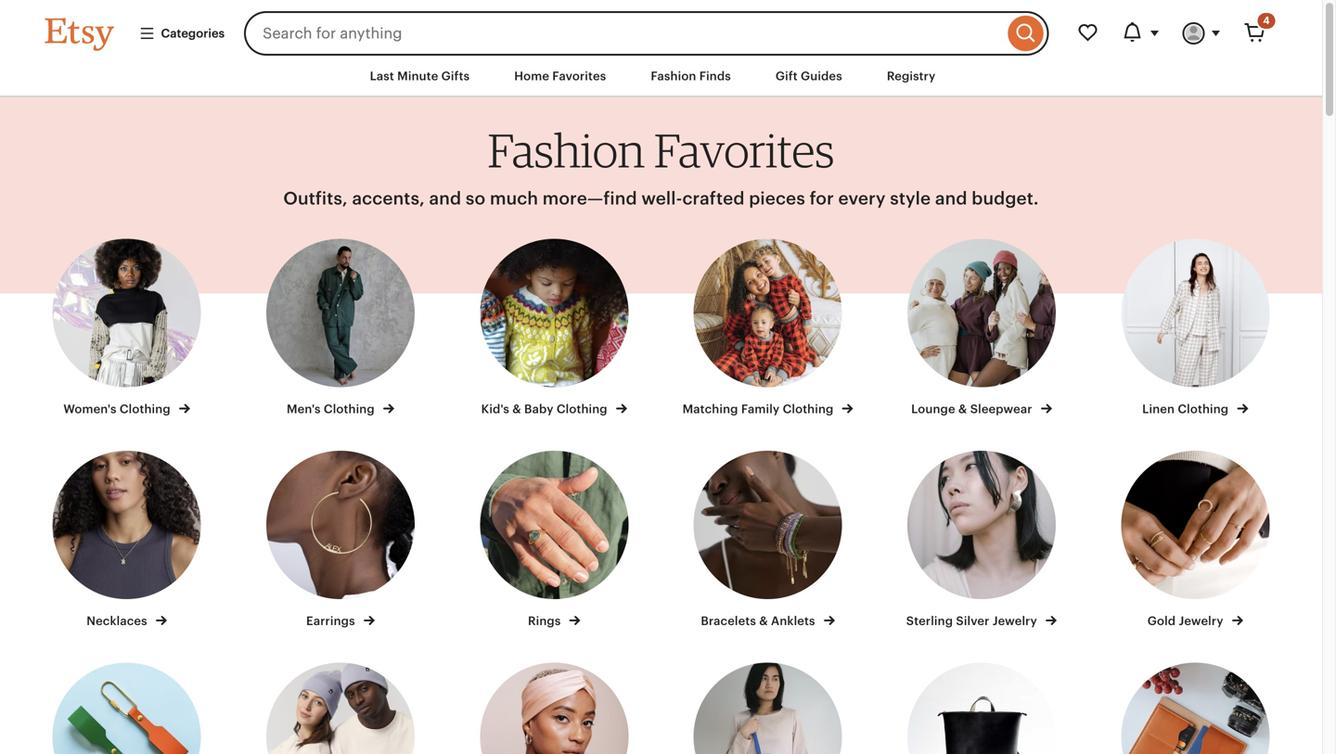 Task type: describe. For each thing, give the bounding box(es) containing it.
pieces
[[749, 189, 805, 209]]

& for lounge
[[959, 402, 967, 416]]

favorites for home favorites
[[552, 69, 606, 83]]

Search for anything text field
[[244, 11, 1004, 56]]

matching family clothing
[[683, 402, 837, 416]]

linen clothing
[[1142, 402, 1232, 416]]

menu bar containing last minute gifts
[[12, 56, 1311, 98]]

outfits,
[[283, 189, 348, 209]]

men's
[[287, 402, 321, 416]]

2 and from the left
[[935, 189, 967, 209]]

fashion favorites
[[488, 122, 835, 178]]

well-
[[642, 189, 682, 209]]

earrings
[[306, 614, 358, 628]]

finds
[[699, 69, 731, 83]]

family
[[741, 402, 780, 416]]

favorites for fashion favorites
[[654, 122, 835, 178]]

last minute gifts link
[[356, 59, 484, 93]]

women's clothing
[[63, 402, 174, 416]]

much
[[490, 189, 538, 209]]

bracelets
[[701, 614, 756, 628]]

sterling silver jewelry
[[906, 614, 1040, 628]]

4 clothing from the left
[[783, 402, 834, 416]]

gift guides
[[776, 69, 842, 83]]

gold jewelry
[[1148, 614, 1227, 628]]

matching
[[683, 402, 738, 416]]

categories button
[[125, 17, 239, 50]]

last minute gifts
[[370, 69, 470, 83]]

gift guides link
[[762, 59, 856, 93]]

style
[[890, 189, 931, 209]]

fashion for fashion finds
[[651, 69, 696, 83]]

necklaces
[[87, 614, 150, 628]]

gold
[[1148, 614, 1176, 628]]

lounge & sleepwear link
[[892, 239, 1072, 418]]

necklaces link
[[37, 451, 217, 630]]

clothing for women's
[[120, 402, 171, 416]]

minute
[[397, 69, 438, 83]]

silver
[[956, 614, 990, 628]]

more—find
[[543, 189, 637, 209]]

sleepwear
[[970, 402, 1032, 416]]

men's clothing link
[[250, 239, 431, 418]]

rings link
[[464, 451, 644, 630]]

rings
[[528, 614, 564, 628]]

fashion finds
[[651, 69, 731, 83]]

none search field inside "categories" 'banner'
[[244, 11, 1049, 56]]

women's clothing link
[[37, 239, 217, 418]]

home favorites link
[[500, 59, 620, 93]]

categories
[[161, 26, 225, 40]]

bracelets & anklets
[[701, 614, 818, 628]]

earrings link
[[250, 451, 431, 630]]

guides
[[801, 69, 842, 83]]

baby
[[524, 402, 554, 416]]

4 link
[[1233, 11, 1277, 56]]

home
[[514, 69, 549, 83]]

clothing for linen
[[1178, 402, 1229, 416]]

2 jewelry from the left
[[1179, 614, 1224, 628]]



Task type: vqa. For each thing, say whether or not it's contained in the screenshot.
the rightmost Free
no



Task type: locate. For each thing, give the bounding box(es) containing it.
jewelry
[[993, 614, 1037, 628], [1179, 614, 1224, 628]]

last
[[370, 69, 394, 83]]

home favorites
[[514, 69, 606, 83]]

fashion
[[651, 69, 696, 83], [488, 122, 645, 178]]

lounge & sleepwear
[[911, 402, 1035, 416]]

0 horizontal spatial jewelry
[[993, 614, 1037, 628]]

fashion up more—find
[[488, 122, 645, 178]]

0 horizontal spatial &
[[512, 402, 521, 416]]

& right kid's
[[512, 402, 521, 416]]

favorites right home
[[552, 69, 606, 83]]

1 vertical spatial favorites
[[654, 122, 835, 178]]

0 horizontal spatial and
[[429, 189, 461, 209]]

fashion finds link
[[637, 59, 745, 93]]

jewelry right silver
[[993, 614, 1037, 628]]

gift
[[776, 69, 798, 83]]

2 clothing from the left
[[324, 402, 375, 416]]

clothing right women's
[[120, 402, 171, 416]]

3 clothing from the left
[[557, 402, 608, 416]]

outfits, accents, and so much more—find well-crafted pieces for every style and budget.
[[283, 189, 1039, 209]]

1 horizontal spatial jewelry
[[1179, 614, 1224, 628]]

1 jewelry from the left
[[993, 614, 1037, 628]]

jewelry right gold
[[1179, 614, 1224, 628]]

0 vertical spatial favorites
[[552, 69, 606, 83]]

fashion for fashion favorites
[[488, 122, 645, 178]]

gold jewelry link
[[1105, 451, 1286, 630]]

gifts
[[441, 69, 470, 83]]

fashion inside main content
[[488, 122, 645, 178]]

registry
[[887, 69, 936, 83]]

favorites
[[552, 69, 606, 83], [654, 122, 835, 178]]

1 horizontal spatial &
[[759, 614, 768, 628]]

1 horizontal spatial favorites
[[654, 122, 835, 178]]

fashion favorites main content
[[0, 98, 1322, 754]]

clothing
[[120, 402, 171, 416], [324, 402, 375, 416], [557, 402, 608, 416], [783, 402, 834, 416], [1178, 402, 1229, 416]]

lounge
[[911, 402, 955, 416]]

0 horizontal spatial fashion
[[488, 122, 645, 178]]

sterling
[[906, 614, 953, 628]]

anklets
[[771, 614, 815, 628]]

every
[[838, 189, 886, 209]]

bracelets & anklets link
[[678, 451, 858, 630]]

1 and from the left
[[429, 189, 461, 209]]

1 horizontal spatial fashion
[[651, 69, 696, 83]]

0 horizontal spatial favorites
[[552, 69, 606, 83]]

None search field
[[244, 11, 1049, 56]]

1 horizontal spatial and
[[935, 189, 967, 209]]

matching family clothing link
[[678, 239, 858, 418]]

registry link
[[873, 59, 950, 93]]

men's clothing
[[287, 402, 378, 416]]

0 vertical spatial fashion
[[651, 69, 696, 83]]

kid's & baby clothing
[[481, 402, 611, 416]]

so
[[466, 189, 486, 209]]

budget.
[[972, 189, 1039, 209]]

categories banner
[[12, 0, 1311, 56]]

clothing for men's
[[324, 402, 375, 416]]

fashion left finds
[[651, 69, 696, 83]]

linen clothing link
[[1105, 239, 1286, 418]]

5 clothing from the left
[[1178, 402, 1229, 416]]

accents,
[[352, 189, 425, 209]]

sterling silver jewelry link
[[892, 451, 1072, 630]]

kid's
[[481, 402, 509, 416]]

and
[[429, 189, 461, 209], [935, 189, 967, 209]]

favorites inside main content
[[654, 122, 835, 178]]

clothing right family
[[783, 402, 834, 416]]

crafted
[[682, 189, 745, 209]]

kid's & baby clothing link
[[464, 239, 644, 418]]

clothing right the linen
[[1178, 402, 1229, 416]]

1 clothing from the left
[[120, 402, 171, 416]]

& for kid's
[[512, 402, 521, 416]]

linen
[[1142, 402, 1175, 416]]

clothing right men's
[[324, 402, 375, 416]]

4
[[1263, 15, 1270, 26]]

women's
[[63, 402, 117, 416]]

and left so
[[429, 189, 461, 209]]

&
[[512, 402, 521, 416], [959, 402, 967, 416], [759, 614, 768, 628]]

2 horizontal spatial &
[[959, 402, 967, 416]]

& left anklets
[[759, 614, 768, 628]]

& for bracelets
[[759, 614, 768, 628]]

and right the style in the right of the page
[[935, 189, 967, 209]]

& right lounge
[[959, 402, 967, 416]]

for
[[810, 189, 834, 209]]

favorites up crafted
[[654, 122, 835, 178]]

1 vertical spatial fashion
[[488, 122, 645, 178]]

clothing right baby
[[557, 402, 608, 416]]

menu bar
[[12, 56, 1311, 98]]



